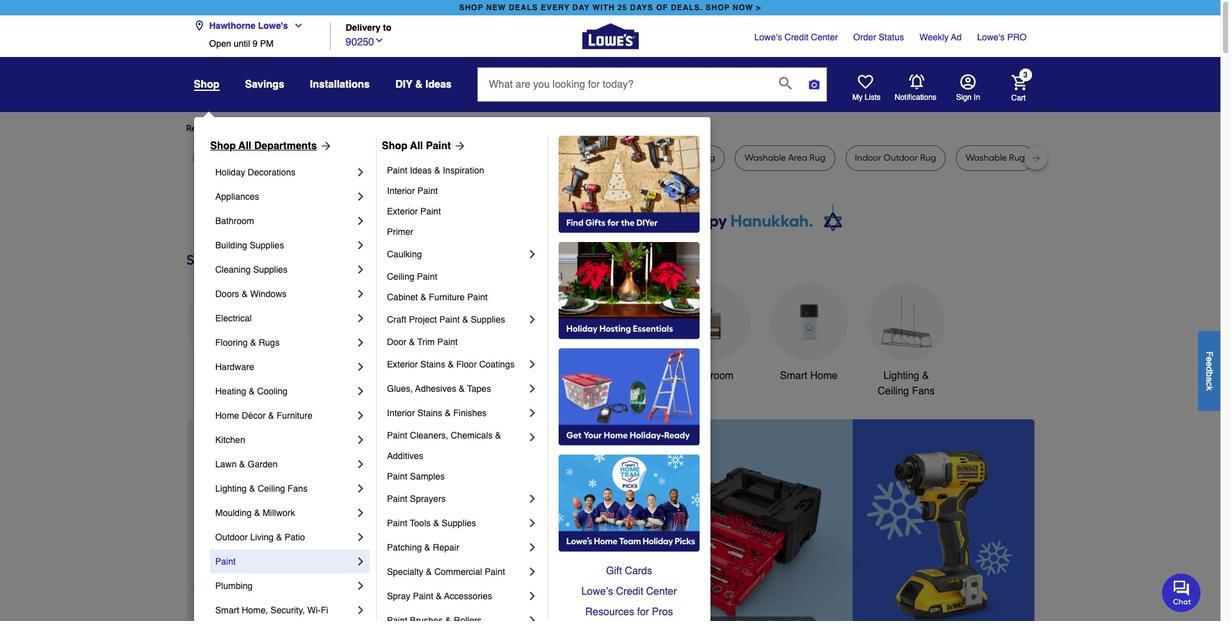Task type: vqa. For each thing, say whether or not it's contained in the screenshot.
of's STOCK
no



Task type: locate. For each thing, give the bounding box(es) containing it.
home,
[[242, 606, 268, 616]]

2 shop from the left
[[706, 3, 730, 12]]

shop all departments link
[[210, 138, 332, 154]]

1 horizontal spatial fans
[[913, 386, 935, 397]]

tapes
[[467, 384, 491, 394]]

shop for shop all departments
[[210, 140, 236, 152]]

lowe's credit center link
[[755, 31, 838, 44]]

pros
[[652, 607, 673, 619]]

credit up search image
[[785, 32, 809, 42]]

chevron right image for patching & repair
[[526, 542, 539, 555]]

& inside home décor & furniture link
[[268, 411, 274, 421]]

paint ideas & inspiration link
[[387, 160, 539, 181]]

0 horizontal spatial allen
[[509, 153, 529, 163]]

1 interior from the top
[[387, 186, 415, 196]]

1 vertical spatial interior
[[387, 408, 415, 419]]

tools up the arrow left "icon"
[[410, 519, 431, 529]]

0 vertical spatial outdoor
[[578, 371, 615, 382]]

1 horizontal spatial lowe's
[[755, 32, 783, 42]]

0 vertical spatial decorations
[[248, 167, 296, 178]]

washable rug
[[966, 153, 1026, 163]]

kitchen inside button
[[480, 371, 514, 382]]

exterior paint link
[[387, 201, 539, 222]]

0 vertical spatial smart
[[781, 371, 808, 382]]

washable area rug
[[745, 153, 826, 163]]

0 horizontal spatial fans
[[288, 484, 308, 494]]

1 vertical spatial tools
[[410, 519, 431, 529]]

chevron right image
[[355, 239, 367, 252], [355, 312, 367, 325], [355, 337, 367, 349], [355, 361, 367, 374], [526, 407, 539, 420], [355, 410, 367, 422], [355, 434, 367, 447], [355, 483, 367, 496], [526, 493, 539, 506], [355, 507, 367, 520], [526, 542, 539, 555], [355, 556, 367, 569], [355, 580, 367, 593]]

chevron right image for home décor & furniture
[[355, 410, 367, 422]]

holiday decorations link
[[215, 160, 355, 185]]

2 shop from the left
[[382, 140, 408, 152]]

arrow right image inside shop all departments link
[[317, 140, 332, 153]]

project
[[409, 315, 437, 325]]

1 horizontal spatial tools
[[618, 371, 641, 382]]

0 horizontal spatial lighting
[[215, 484, 247, 494]]

6 rug from the left
[[700, 153, 716, 163]]

chevron right image for doors & windows
[[355, 288, 367, 301]]

and for allen and roth area rug
[[531, 153, 548, 163]]

chevron right image for glues, adhesives & tapes
[[526, 383, 539, 396]]

paint down ceiling paint link
[[468, 292, 488, 303]]

0 horizontal spatial roth
[[550, 153, 569, 163]]

2 exterior from the top
[[387, 360, 418, 370]]

exterior paint
[[387, 206, 441, 217]]

1 allen from the left
[[509, 153, 529, 163]]

1 horizontal spatial outdoor
[[578, 371, 615, 382]]

1 shop from the left
[[210, 140, 236, 152]]

arrow right image
[[317, 140, 332, 153], [1011, 532, 1024, 545]]

kitchen down coatings
[[480, 371, 514, 382]]

0 horizontal spatial all
[[239, 140, 251, 152]]

paint sprayers link
[[387, 487, 526, 512]]

2 washable from the left
[[966, 153, 1008, 163]]

lowe's for lowe's pro
[[978, 32, 1005, 42]]

craft
[[387, 315, 407, 325]]

recommended searches for you heading
[[186, 122, 1035, 135]]

smart inside button
[[781, 371, 808, 382]]

tools
[[618, 371, 641, 382], [410, 519, 431, 529]]

3 area from the left
[[789, 153, 808, 163]]

departments
[[254, 140, 317, 152]]

supplies up windows on the left top of page
[[253, 265, 288, 275]]

appliances button
[[186, 284, 263, 384]]

lowe's credit center link
[[559, 582, 700, 603]]

e up "d"
[[1205, 357, 1216, 362]]

1 vertical spatial credit
[[616, 587, 644, 598]]

floor
[[457, 360, 477, 370]]

outdoor inside the outdoor tools & equipment
[[578, 371, 615, 382]]

center for lowe's credit center
[[812, 32, 838, 42]]

paint up patching
[[387, 519, 408, 529]]

paint up accessories
[[485, 567, 505, 578]]

2 area from the left
[[571, 153, 590, 163]]

chevron right image for plumbing
[[355, 580, 367, 593]]

1 horizontal spatial bathroom
[[690, 371, 734, 382]]

tools inside the outdoor tools & equipment
[[618, 371, 641, 382]]

chevron right image for caulking
[[526, 248, 539, 261]]

shop
[[210, 140, 236, 152], [382, 140, 408, 152]]

Search Query text field
[[478, 68, 769, 101]]

allen and roth area rug
[[509, 153, 608, 163]]

0 vertical spatial furniture
[[429, 292, 465, 303]]

exterior stains & floor coatings link
[[387, 353, 526, 377]]

1 vertical spatial home
[[215, 411, 239, 421]]

0 vertical spatial home
[[811, 371, 838, 382]]

chevron right image for cleaning supplies
[[355, 263, 367, 276]]

for up the "departments"
[[289, 123, 301, 134]]

0 horizontal spatial lighting & ceiling fans
[[215, 484, 308, 494]]

tools up equipment
[[618, 371, 641, 382]]

2 interior from the top
[[387, 408, 415, 419]]

0 horizontal spatial decorations
[[248, 167, 296, 178]]

& inside glues, adhesives & tapes link
[[459, 384, 465, 394]]

paint inside paint cleaners, chemicals & additives
[[387, 431, 408, 441]]

b
[[1205, 372, 1216, 377]]

lowe's
[[582, 587, 614, 598]]

1 horizontal spatial smart
[[781, 371, 808, 382]]

1 horizontal spatial all
[[410, 140, 423, 152]]

area
[[328, 153, 347, 163], [571, 153, 590, 163], [789, 153, 808, 163]]

1 horizontal spatial furniture
[[429, 292, 465, 303]]

0 vertical spatial lighting & ceiling fans
[[878, 371, 935, 397]]

lighting inside lighting & ceiling fans "button"
[[884, 371, 920, 382]]

1 vertical spatial appliances
[[200, 371, 250, 382]]

location image
[[194, 21, 204, 31]]

gift cards
[[606, 566, 653, 578]]

2 allen from the left
[[638, 153, 658, 163]]

0 vertical spatial lighting
[[884, 371, 920, 382]]

0 horizontal spatial lowe's
[[258, 21, 288, 31]]

1 washable from the left
[[745, 153, 786, 163]]

shop left the now
[[706, 3, 730, 12]]

1 you from the left
[[303, 123, 318, 134]]

chevron right image for hardware
[[355, 361, 367, 374]]

recommended searches for you
[[186, 123, 318, 134]]

kitchen for kitchen
[[215, 435, 245, 446]]

stains for interior
[[418, 408, 443, 419]]

25 days of deals. don't miss deals every day. same-day delivery on in-stock orders placed by 2 p m. image
[[186, 420, 393, 622]]

rugs
[[259, 338, 280, 348]]

1 vertical spatial kitchen
[[215, 435, 245, 446]]

>
[[757, 3, 762, 12]]

chevron right image for building supplies
[[355, 239, 367, 252]]

patching
[[387, 543, 422, 553]]

more suggestions for you
[[328, 123, 432, 134]]

1 horizontal spatial lighting & ceiling fans
[[878, 371, 935, 397]]

arrow right image
[[451, 140, 467, 153]]

shop down "more suggestions for you" link
[[382, 140, 408, 152]]

get your home holiday-ready. image
[[559, 349, 700, 446]]

kitchen for kitchen faucets
[[480, 371, 514, 382]]

1 vertical spatial fans
[[288, 484, 308, 494]]

paint cleaners, chemicals & additives
[[387, 431, 504, 462]]

0 vertical spatial tools
[[618, 371, 641, 382]]

supplies up cleaning supplies
[[250, 240, 284, 251]]

ideas down furniture at the left
[[410, 165, 432, 176]]

1 horizontal spatial you
[[417, 123, 432, 134]]

0 vertical spatial ideas
[[426, 79, 452, 90]]

1 vertical spatial furniture
[[277, 411, 313, 421]]

smart home, security, wi-fi
[[215, 606, 328, 616]]

kitchen up lawn
[[215, 435, 245, 446]]

0 horizontal spatial tools
[[410, 519, 431, 529]]

and
[[531, 153, 548, 163], [660, 153, 677, 163]]

stains
[[421, 360, 446, 370], [418, 408, 443, 419]]

indoor outdoor rug
[[856, 153, 937, 163]]

smart home, security, wi-fi link
[[215, 599, 355, 622]]

allen right desk
[[509, 153, 529, 163]]

exterior up the primer
[[387, 206, 418, 217]]

1 horizontal spatial roth
[[679, 153, 697, 163]]

1 e from the top
[[1205, 357, 1216, 362]]

1 exterior from the top
[[387, 206, 418, 217]]

smart for smart home
[[781, 371, 808, 382]]

& inside the cabinet & furniture paint link
[[421, 292, 427, 303]]

lowe's inside lowe's pro link
[[978, 32, 1005, 42]]

holiday decorations
[[215, 167, 296, 178]]

1 horizontal spatial kitchen
[[480, 371, 514, 382]]

1 horizontal spatial shop
[[706, 3, 730, 12]]

0 horizontal spatial shop
[[459, 3, 484, 12]]

moulding & millwork link
[[215, 501, 355, 526]]

ceiling paint
[[387, 272, 438, 282]]

of
[[657, 3, 669, 12]]

shop all paint link
[[382, 138, 467, 154]]

0 vertical spatial interior
[[387, 186, 415, 196]]

chevron right image for outdoor living & patio
[[355, 531, 367, 544]]

decorations for holiday
[[248, 167, 296, 178]]

decorations
[[248, 167, 296, 178], [392, 386, 447, 397]]

new
[[486, 3, 506, 12]]

2 rug from the left
[[264, 153, 280, 163]]

you left more
[[303, 123, 318, 134]]

0 vertical spatial center
[[812, 32, 838, 42]]

cabinet & furniture paint link
[[387, 287, 539, 308]]

1 horizontal spatial center
[[812, 32, 838, 42]]

& inside paint cleaners, chemicals & additives
[[495, 431, 501, 441]]

more
[[328, 123, 349, 134]]

0 horizontal spatial center
[[647, 587, 677, 598]]

door & trim paint
[[387, 337, 458, 347]]

1 vertical spatial center
[[647, 587, 677, 598]]

desk
[[460, 153, 480, 163]]

paint down interior paint
[[421, 206, 441, 217]]

hawthorne lowe's
[[209, 21, 288, 31]]

shop for shop all paint
[[382, 140, 408, 152]]

resources for pros
[[586, 607, 673, 619]]

2 you from the left
[[417, 123, 432, 134]]

lighting
[[884, 371, 920, 382], [215, 484, 247, 494]]

& inside the moulding & millwork link
[[254, 508, 260, 519]]

& inside 'diy & ideas' button
[[415, 79, 423, 90]]

holiday hosting essentials. image
[[559, 242, 700, 340]]

1 horizontal spatial home
[[811, 371, 838, 382]]

chevron right image for kitchen
[[355, 434, 367, 447]]

allen for allen and roth area rug
[[509, 153, 529, 163]]

0 horizontal spatial washable
[[745, 153, 786, 163]]

1 vertical spatial arrow right image
[[1011, 532, 1024, 545]]

0 horizontal spatial credit
[[616, 587, 644, 598]]

center left 'order'
[[812, 32, 838, 42]]

None search field
[[478, 67, 828, 114]]

hawthorne lowe's button
[[194, 13, 309, 38]]

0 vertical spatial arrow right image
[[317, 140, 332, 153]]

plumbing link
[[215, 574, 355, 599]]

decorations inside holiday decorations link
[[248, 167, 296, 178]]

bathroom
[[215, 216, 254, 226], [690, 371, 734, 382]]

ceiling inside "button"
[[878, 386, 910, 397]]

f e e d b a c k button
[[1199, 331, 1221, 411]]

0 horizontal spatial shop
[[210, 140, 236, 152]]

2 and from the left
[[660, 153, 677, 163]]

2 horizontal spatial area
[[789, 153, 808, 163]]

exterior up christmas on the bottom left
[[387, 360, 418, 370]]

1 horizontal spatial allen
[[638, 153, 658, 163]]

1 horizontal spatial for
[[403, 123, 415, 134]]

2 roth from the left
[[679, 153, 697, 163]]

ideas right diy
[[426, 79, 452, 90]]

0 vertical spatial stains
[[421, 360, 446, 370]]

interior for interior stains & finishes
[[387, 408, 415, 419]]

paint tools & supplies
[[387, 519, 476, 529]]

paint up additives
[[387, 431, 408, 441]]

chevron right image for flooring & rugs
[[355, 337, 367, 349]]

appliances down "holiday"
[[215, 192, 259, 202]]

chevron right image for heating & cooling
[[355, 385, 367, 398]]

0 vertical spatial bathroom
[[215, 216, 254, 226]]

1 horizontal spatial area
[[571, 153, 590, 163]]

stains up christmas on the bottom left
[[421, 360, 446, 370]]

25
[[618, 3, 628, 12]]

you for recommended searches for you
[[303, 123, 318, 134]]

center up pros
[[647, 587, 677, 598]]

& inside door & trim paint link
[[409, 337, 415, 347]]

2 horizontal spatial lowe's
[[978, 32, 1005, 42]]

lowe's inside lowe's credit center link
[[755, 32, 783, 42]]

chevron right image for smart home, security, wi-fi
[[355, 605, 367, 617]]

for for suggestions
[[403, 123, 415, 134]]

1 vertical spatial decorations
[[392, 386, 447, 397]]

days
[[631, 3, 654, 12]]

chevron down image
[[288, 21, 304, 31]]

furniture up craft project paint & supplies
[[429, 292, 465, 303]]

0 horizontal spatial and
[[531, 153, 548, 163]]

living
[[250, 533, 274, 543]]

appliances up heating
[[200, 371, 250, 382]]

allen
[[509, 153, 529, 163], [638, 153, 658, 163]]

cooling
[[257, 387, 288, 397]]

0 vertical spatial appliances
[[215, 192, 259, 202]]

0 horizontal spatial outdoor
[[215, 533, 248, 543]]

& inside lighting & ceiling fans
[[923, 371, 930, 382]]

for left pros
[[638, 607, 650, 619]]

0 vertical spatial credit
[[785, 32, 809, 42]]

1 horizontal spatial decorations
[[392, 386, 447, 397]]

1 vertical spatial outdoor
[[215, 533, 248, 543]]

all up furniture at the left
[[410, 140, 423, 152]]

resources for pros link
[[559, 603, 700, 622]]

0 horizontal spatial for
[[289, 123, 301, 134]]

1 horizontal spatial ceiling
[[387, 272, 415, 282]]

lowe's up pm
[[258, 21, 288, 31]]

5 rug from the left
[[592, 153, 608, 163]]

2 horizontal spatial ceiling
[[878, 386, 910, 397]]

0 horizontal spatial arrow right image
[[317, 140, 332, 153]]

decorations down christmas on the bottom left
[[392, 386, 447, 397]]

for up shop all paint
[[403, 123, 415, 134]]

1 horizontal spatial and
[[660, 153, 677, 163]]

credit up the 'resources for pros' link
[[616, 587, 644, 598]]

& inside the outdoor tools & equipment
[[644, 371, 651, 382]]

1 vertical spatial bathroom
[[690, 371, 734, 382]]

shop new deals every day with 25 days of deals. shop now >
[[459, 3, 762, 12]]

shop left new
[[459, 3, 484, 12]]

8 rug from the left
[[921, 153, 937, 163]]

e up b
[[1205, 362, 1216, 367]]

1 vertical spatial lighting & ceiling fans
[[215, 484, 308, 494]]

1 horizontal spatial credit
[[785, 32, 809, 42]]

2 all from the left
[[410, 140, 423, 152]]

outdoor up equipment
[[578, 371, 615, 382]]

interior up the exterior paint
[[387, 186, 415, 196]]

& inside 'exterior stains & floor coatings' link
[[448, 360, 454, 370]]

& inside paint tools & supplies link
[[433, 519, 439, 529]]

0 vertical spatial ceiling
[[387, 272, 415, 282]]

1 all from the left
[[239, 140, 251, 152]]

interior stains & finishes
[[387, 408, 487, 419]]

2 vertical spatial ceiling
[[258, 484, 285, 494]]

1 vertical spatial stains
[[418, 408, 443, 419]]

0 horizontal spatial kitchen
[[215, 435, 245, 446]]

shop up the 5x8
[[210, 140, 236, 152]]

tools for outdoor
[[618, 371, 641, 382]]

door & trim paint link
[[387, 332, 539, 353]]

lowe's down the >
[[755, 32, 783, 42]]

paint right spray
[[413, 592, 434, 602]]

outdoor down the moulding
[[215, 533, 248, 543]]

fans inside lighting & ceiling fans link
[[288, 484, 308, 494]]

exterior
[[387, 206, 418, 217], [387, 360, 418, 370]]

appliances
[[215, 192, 259, 202], [200, 371, 250, 382]]

decorations inside christmas decorations button
[[392, 386, 447, 397]]

paint down paint ideas & inspiration
[[418, 186, 438, 196]]

lighting & ceiling fans link
[[215, 477, 355, 501]]

0 horizontal spatial bathroom
[[215, 216, 254, 226]]

commercial
[[435, 567, 482, 578]]

0 horizontal spatial you
[[303, 123, 318, 134]]

washable
[[745, 153, 786, 163], [966, 153, 1008, 163]]

chevron right image
[[355, 166, 367, 179], [355, 190, 367, 203], [355, 215, 367, 228], [526, 248, 539, 261], [355, 263, 367, 276], [355, 288, 367, 301], [526, 313, 539, 326], [526, 358, 539, 371], [526, 383, 539, 396], [355, 385, 367, 398], [526, 431, 539, 444], [355, 458, 367, 471], [526, 517, 539, 530], [355, 531, 367, 544], [526, 566, 539, 579], [526, 590, 539, 603], [355, 605, 367, 617], [526, 615, 539, 622]]

chevron right image for bathroom
[[355, 215, 367, 228]]

1 vertical spatial ceiling
[[878, 386, 910, 397]]

lowe's left pro
[[978, 32, 1005, 42]]

paint up plumbing
[[215, 557, 236, 567]]

all down recommended searches for you
[[239, 140, 251, 152]]

ad
[[952, 32, 962, 42]]

1 vertical spatial exterior
[[387, 360, 418, 370]]

interior down glues,
[[387, 408, 415, 419]]

chevron right image for appliances
[[355, 190, 367, 203]]

0 horizontal spatial home
[[215, 411, 239, 421]]

1 horizontal spatial washable
[[966, 153, 1008, 163]]

0 vertical spatial fans
[[913, 386, 935, 397]]

exterior for exterior stains & floor coatings
[[387, 360, 418, 370]]

decorations down rug rug
[[248, 167, 296, 178]]

0 horizontal spatial area
[[328, 153, 347, 163]]

heating & cooling link
[[215, 380, 355, 404]]

1 rug from the left
[[202, 153, 218, 163]]

lawn & garden
[[215, 460, 278, 470]]

all for departments
[[239, 140, 251, 152]]

1 horizontal spatial shop
[[382, 140, 408, 152]]

0 vertical spatial exterior
[[387, 206, 418, 217]]

lowe's pro link
[[978, 31, 1027, 44]]

1 roth from the left
[[550, 153, 569, 163]]

rug rug
[[264, 153, 298, 163]]

1 horizontal spatial lighting
[[884, 371, 920, 382]]

1 shop from the left
[[459, 3, 484, 12]]

you inside "more suggestions for you" link
[[417, 123, 432, 134]]

1 vertical spatial lighting
[[215, 484, 247, 494]]

you up shop all paint link
[[417, 123, 432, 134]]

allen down the recommended searches for you heading
[[638, 153, 658, 163]]

0 vertical spatial kitchen
[[480, 371, 514, 382]]

you for more suggestions for you
[[417, 123, 432, 134]]

delivery to
[[346, 23, 392, 33]]

1 and from the left
[[531, 153, 548, 163]]

lowe's home improvement notification center image
[[909, 74, 925, 90]]

1 vertical spatial smart
[[215, 606, 239, 616]]

smart for smart home, security, wi-fi
[[215, 606, 239, 616]]

arrow left image
[[425, 532, 438, 545]]

gift
[[606, 566, 622, 578]]

furniture up kitchen link
[[277, 411, 313, 421]]

indoor
[[856, 153, 882, 163]]

pro
[[1008, 32, 1027, 42]]

0 horizontal spatial furniture
[[277, 411, 313, 421]]

paint down paint samples
[[387, 494, 408, 505]]

weekly ad link
[[920, 31, 962, 44]]

stains up cleaners,
[[418, 408, 443, 419]]

0 horizontal spatial smart
[[215, 606, 239, 616]]

fans inside lighting & ceiling fans
[[913, 386, 935, 397]]



Task type: describe. For each thing, give the bounding box(es) containing it.
washable for washable rug
[[966, 153, 1008, 163]]

furniture
[[395, 153, 431, 163]]

bathroom inside bathroom link
[[215, 216, 254, 226]]

roth for area
[[550, 153, 569, 163]]

paint up cabinet & furniture paint
[[417, 272, 438, 282]]

my lists link
[[853, 74, 881, 103]]

shop
[[194, 79, 220, 90]]

until
[[234, 38, 250, 49]]

d
[[1205, 367, 1216, 372]]

lowe's for lowe's credit center
[[755, 32, 783, 42]]

2 e from the top
[[1205, 362, 1216, 367]]

chevron right image for craft project paint & supplies
[[526, 313, 539, 326]]

find gifts for the diyer. image
[[559, 136, 700, 233]]

roth for rug
[[679, 153, 697, 163]]

lowe's home improvement logo image
[[582, 8, 639, 64]]

lawn & garden link
[[215, 453, 355, 477]]

& inside outdoor living & patio link
[[276, 533, 282, 543]]

paint down cabinet & furniture paint
[[440, 315, 460, 325]]

home inside button
[[811, 371, 838, 382]]

now
[[733, 3, 754, 12]]

& inside patching & repair link
[[425, 543, 431, 553]]

electrical link
[[215, 306, 355, 331]]

electrical
[[215, 313, 252, 324]]

chevron right image for paint tools & supplies
[[526, 517, 539, 530]]

faucets
[[517, 371, 554, 382]]

glues, adhesives & tapes
[[387, 384, 491, 394]]

heating
[[215, 387, 246, 397]]

& inside the spray paint & accessories link
[[436, 592, 442, 602]]

order
[[854, 32, 877, 42]]

lowe's inside hawthorne lowe's button
[[258, 21, 288, 31]]

area rug
[[328, 153, 365, 163]]

scroll to item #2 image
[[690, 620, 723, 622]]

hardware
[[215, 362, 254, 372]]

lighting & ceiling fans inside "button"
[[878, 371, 935, 397]]

2 horizontal spatial for
[[638, 607, 650, 619]]

open
[[209, 38, 231, 49]]

trim
[[418, 337, 435, 347]]

f e e d b a c k
[[1205, 351, 1216, 391]]

moulding & millwork
[[215, 508, 295, 519]]

smart home
[[781, 371, 838, 382]]

all for paint
[[410, 140, 423, 152]]

chevron right image for moulding & millwork
[[355, 507, 367, 520]]

chevron right image for paint cleaners, chemicals & additives
[[526, 431, 539, 444]]

cleaning
[[215, 265, 251, 275]]

credit for lowe's
[[616, 587, 644, 598]]

lowe's credit center
[[755, 32, 838, 42]]

lowe's home improvement lists image
[[858, 74, 873, 90]]

flooring
[[215, 338, 248, 348]]

paint link
[[215, 550, 355, 574]]

specialty
[[387, 567, 424, 578]]

& inside doors & windows link
[[242, 289, 248, 299]]

garden
[[248, 460, 278, 470]]

chevron right image for spray paint & accessories
[[526, 590, 539, 603]]

to
[[383, 23, 392, 33]]

christmas decorations button
[[381, 284, 458, 399]]

windows
[[250, 289, 287, 299]]

cabinet
[[387, 292, 418, 303]]

status
[[879, 32, 905, 42]]

& inside lighting & ceiling fans link
[[249, 484, 255, 494]]

5x8
[[220, 153, 234, 163]]

cleaners,
[[410, 431, 449, 441]]

lists
[[865, 93, 881, 102]]

lowe's pro
[[978, 32, 1027, 42]]

bathroom link
[[215, 209, 355, 233]]

camera image
[[808, 78, 821, 91]]

chevron right image for holiday decorations
[[355, 166, 367, 179]]

finishes
[[454, 408, 487, 419]]

interior for interior paint
[[387, 186, 415, 196]]

& inside the 'craft project paint & supplies' link
[[463, 315, 469, 325]]

paint down additives
[[387, 472, 408, 482]]

interior stains & finishes link
[[387, 401, 526, 426]]

lighting inside lighting & ceiling fans link
[[215, 484, 247, 494]]

stains for exterior
[[421, 360, 446, 370]]

decorations for christmas
[[392, 386, 447, 397]]

4 rug from the left
[[349, 153, 365, 163]]

shop new deals every day with 25 days of deals. shop now > link
[[457, 0, 764, 15]]

and for allen and roth rug
[[660, 153, 677, 163]]

building supplies link
[[215, 233, 355, 258]]

& inside heating & cooling link
[[249, 387, 255, 397]]

sign in button
[[957, 74, 981, 103]]

shop 25 days of deals by category image
[[186, 249, 1035, 271]]

deals.
[[671, 3, 703, 12]]

& inside interior stains & finishes link
[[445, 408, 451, 419]]

chevron right image for electrical
[[355, 312, 367, 325]]

resources
[[586, 607, 635, 619]]

supplies inside "link"
[[250, 240, 284, 251]]

credit for lowe's
[[785, 32, 809, 42]]

diy & ideas button
[[396, 73, 452, 96]]

chat invite button image
[[1163, 574, 1202, 613]]

cart
[[1012, 93, 1027, 102]]

shop all departments
[[210, 140, 317, 152]]

smart home button
[[771, 284, 848, 384]]

recommended
[[186, 123, 248, 134]]

1 vertical spatial ideas
[[410, 165, 432, 176]]

christmas decorations
[[392, 371, 447, 397]]

& inside the specialty & commercial paint 'link'
[[426, 567, 432, 578]]

outdoor living & patio link
[[215, 526, 355, 550]]

shop button
[[194, 78, 220, 91]]

outdoor for outdoor tools & equipment
[[578, 371, 615, 382]]

supplies up patching & repair link at the bottom of the page
[[442, 519, 476, 529]]

chevron right image for paint
[[355, 556, 367, 569]]

chevron right image for interior stains & finishes
[[526, 407, 539, 420]]

& inside lawn & garden "link"
[[239, 460, 245, 470]]

chevron right image for specialty & commercial paint
[[526, 566, 539, 579]]

spray
[[387, 592, 411, 602]]

sprayers
[[410, 494, 446, 505]]

chevron right image for exterior stains & floor coatings
[[526, 358, 539, 371]]

in
[[974, 93, 981, 102]]

tools for paint
[[410, 519, 431, 529]]

search image
[[780, 77, 792, 90]]

every
[[541, 3, 570, 12]]

paint ideas & inspiration
[[387, 165, 485, 176]]

ideas inside button
[[426, 79, 452, 90]]

sign in
[[957, 93, 981, 102]]

caulking link
[[387, 242, 526, 267]]

paint inside 'link'
[[485, 567, 505, 578]]

door
[[387, 337, 407, 347]]

appliances inside 'button'
[[200, 371, 250, 382]]

hawthorne
[[209, 21, 256, 31]]

for for searches
[[289, 123, 301, 134]]

caulking
[[387, 249, 422, 260]]

doors & windows
[[215, 289, 287, 299]]

1 horizontal spatial arrow right image
[[1011, 532, 1024, 545]]

interior paint
[[387, 186, 438, 196]]

paint samples
[[387, 472, 445, 482]]

chevron right image for paint sprayers
[[526, 493, 539, 506]]

chevron right image for lawn & garden
[[355, 458, 367, 471]]

& inside the flooring & rugs link
[[250, 338, 256, 348]]

center for lowe's credit center
[[647, 587, 677, 598]]

open until 9 pm
[[209, 38, 274, 49]]

chevron right image for lighting & ceiling fans
[[355, 483, 367, 496]]

lowe's wishes you and your family a happy hanukkah. image
[[186, 205, 1035, 237]]

3 rug from the left
[[282, 153, 298, 163]]

with
[[593, 3, 615, 12]]

outdoor for outdoor living & patio
[[215, 533, 248, 543]]

c
[[1205, 382, 1216, 386]]

paint samples link
[[387, 467, 539, 487]]

allen for allen and roth rug
[[638, 153, 658, 163]]

exterior for exterior paint
[[387, 206, 418, 217]]

0 horizontal spatial ceiling
[[258, 484, 285, 494]]

7 rug from the left
[[810, 153, 826, 163]]

up to 50 percent off select tools and accessories. image
[[414, 420, 1035, 622]]

paint up paint ideas & inspiration
[[426, 140, 451, 152]]

kitchen link
[[215, 428, 355, 453]]

supplies down the cabinet & furniture paint link
[[471, 315, 505, 325]]

paint down furniture at the left
[[387, 165, 408, 176]]

cabinet & furniture paint
[[387, 292, 488, 303]]

specialty & commercial paint link
[[387, 560, 526, 585]]

outdoor
[[884, 153, 919, 163]]

paint cleaners, chemicals & additives link
[[387, 426, 526, 467]]

paint right trim
[[438, 337, 458, 347]]

pm
[[260, 38, 274, 49]]

outdoor tools & equipment button
[[576, 284, 653, 399]]

flooring & rugs
[[215, 338, 280, 348]]

9 rug from the left
[[1010, 153, 1026, 163]]

lowe's home team holiday picks. image
[[559, 455, 700, 553]]

coatings
[[479, 360, 515, 370]]

chevron down image
[[374, 35, 385, 45]]

outdoor tools & equipment
[[578, 371, 651, 397]]

& inside "paint ideas & inspiration" link
[[435, 165, 441, 176]]

bathroom inside bathroom button
[[690, 371, 734, 382]]

delivery
[[346, 23, 381, 33]]

washable for washable area rug
[[745, 153, 786, 163]]

f
[[1205, 351, 1216, 357]]

lowe's home improvement cart image
[[1012, 75, 1027, 90]]

appliances link
[[215, 185, 355, 209]]

90250
[[346, 36, 374, 48]]

1 area from the left
[[328, 153, 347, 163]]

lowe's home improvement account image
[[961, 74, 976, 90]]



